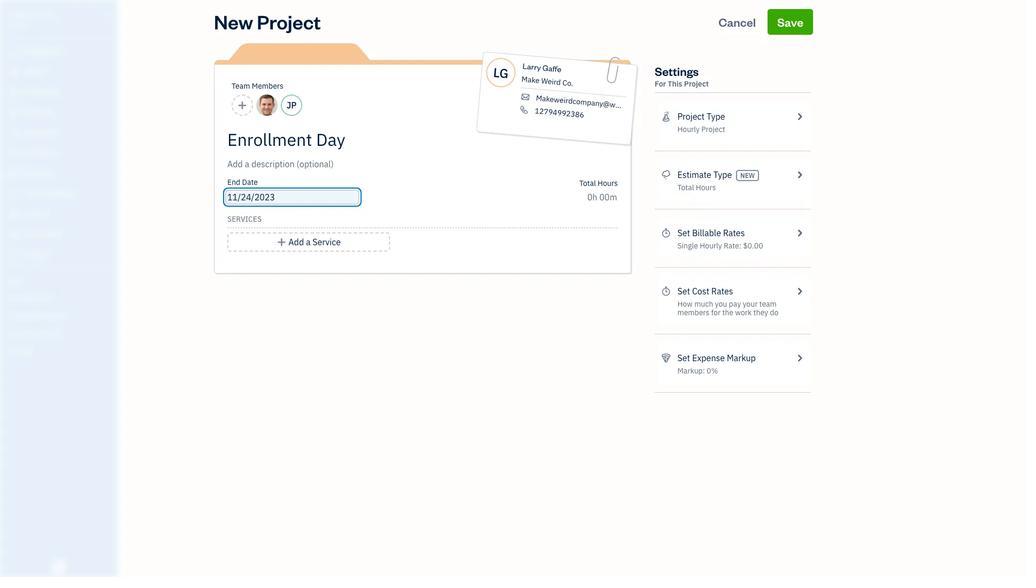 Task type: locate. For each thing, give the bounding box(es) containing it.
single
[[678, 241, 698, 251]]

2 vertical spatial chevronright image
[[795, 352, 805, 365]]

total up hourly budget text field on the right of page
[[579, 179, 596, 188]]

hourly down project type
[[678, 125, 700, 134]]

hours down estimate type
[[696, 183, 716, 193]]

services
[[227, 215, 262, 224]]

set
[[678, 228, 690, 239], [678, 286, 690, 297], [678, 353, 690, 364]]

type up hourly project
[[707, 111, 725, 122]]

1 vertical spatial set
[[678, 286, 690, 297]]

2 chevronright image from the top
[[795, 285, 805, 298]]

2 vertical spatial set
[[678, 353, 690, 364]]

1 vertical spatial chevronright image
[[795, 227, 805, 240]]

how
[[678, 300, 693, 309]]

timetracking image left billable
[[661, 227, 671, 240]]

save
[[777, 14, 804, 29]]

hourly project
[[678, 125, 725, 134]]

rates
[[723, 228, 745, 239], [712, 286, 733, 297]]

1 set from the top
[[678, 228, 690, 239]]

0 vertical spatial timetracking image
[[661, 227, 671, 240]]

set up "how"
[[678, 286, 690, 297]]

2 chevronright image from the top
[[795, 227, 805, 240]]

team members
[[232, 81, 284, 91]]

estimate type
[[678, 170, 732, 180]]

save button
[[768, 9, 813, 35]]

hours up hourly budget text field on the right of page
[[598, 179, 618, 188]]

turtle
[[9, 10, 39, 20]]

members
[[252, 81, 284, 91]]

project type
[[678, 111, 725, 122]]

type for estimate type
[[714, 170, 732, 180]]

hours
[[598, 179, 618, 188], [696, 183, 716, 193]]

type
[[707, 111, 725, 122], [714, 170, 732, 180]]

timetracking image
[[661, 227, 671, 240], [661, 285, 671, 298]]

total hours up hourly budget text field on the right of page
[[579, 179, 618, 188]]

1 chevronright image from the top
[[795, 169, 805, 181]]

Project Name text field
[[227, 129, 522, 150]]

total hours down estimate on the top
[[678, 183, 716, 193]]

set expense markup
[[678, 353, 756, 364]]

this
[[668, 79, 683, 89]]

jp
[[287, 100, 297, 111]]

freshbooks image
[[50, 561, 67, 574]]

rates for set billable rates
[[723, 228, 745, 239]]

do
[[770, 308, 779, 318]]

total hours
[[579, 179, 618, 188], [678, 183, 716, 193]]

set up single
[[678, 228, 690, 239]]

cancel button
[[709, 9, 766, 35]]

rates for set cost rates
[[712, 286, 733, 297]]

0 vertical spatial hourly
[[678, 125, 700, 134]]

cancel
[[719, 14, 756, 29]]

add a service
[[289, 237, 341, 248]]

the
[[723, 308, 734, 318]]

0 vertical spatial chevronright image
[[795, 169, 805, 181]]

turtle inc owner
[[9, 10, 56, 29]]

larry
[[522, 61, 542, 73]]

0 vertical spatial type
[[707, 111, 725, 122]]

estimates image
[[661, 169, 671, 181]]

rate
[[724, 241, 739, 251]]

chevronright image
[[795, 110, 805, 123], [795, 285, 805, 298], [795, 352, 805, 365]]

they
[[754, 308, 768, 318]]

project
[[257, 9, 321, 34], [684, 79, 709, 89], [678, 111, 705, 122], [702, 125, 725, 134]]

markup:
[[678, 367, 705, 376]]

date
[[242, 178, 258, 187]]

settings
[[655, 64, 699, 79]]

1 vertical spatial rates
[[712, 286, 733, 297]]

set billable rates
[[678, 228, 745, 239]]

chevronright image
[[795, 169, 805, 181], [795, 227, 805, 240]]

total
[[579, 179, 596, 188], [678, 183, 694, 193]]

3 set from the top
[[678, 353, 690, 364]]

rates up you
[[712, 286, 733, 297]]

Hourly Budget text field
[[588, 192, 618, 203]]

3 chevronright image from the top
[[795, 352, 805, 365]]

projects image
[[661, 110, 671, 123]]

1 vertical spatial timetracking image
[[661, 285, 671, 298]]

total down estimate on the top
[[678, 183, 694, 193]]

timetracking image left cost
[[661, 285, 671, 298]]

pay
[[729, 300, 741, 309]]

team members image
[[8, 294, 115, 303]]

settings image
[[8, 346, 115, 354]]

2 timetracking image from the top
[[661, 285, 671, 298]]

larry gaffe make weird co.
[[521, 61, 574, 88]]

rates up rate
[[723, 228, 745, 239]]

add a service button
[[227, 233, 390, 252]]

1 vertical spatial hourly
[[700, 241, 722, 251]]

how much you pay your team members for the work they do
[[678, 300, 779, 318]]

0 horizontal spatial hourly
[[678, 125, 700, 134]]

phone image
[[519, 105, 530, 115]]

dashboard image
[[7, 47, 20, 57]]

billable
[[692, 228, 721, 239]]

chart image
[[7, 230, 20, 240]]

1 vertical spatial chevronright image
[[795, 285, 805, 298]]

0 vertical spatial set
[[678, 228, 690, 239]]

0 vertical spatial chevronright image
[[795, 110, 805, 123]]

hourly
[[678, 125, 700, 134], [700, 241, 722, 251]]

main element
[[0, 0, 144, 578]]

makeweirdcompany@weird.co
[[536, 93, 639, 112]]

0 vertical spatial rates
[[723, 228, 745, 239]]

make
[[521, 74, 540, 85]]

your
[[743, 300, 758, 309]]

end date
[[227, 178, 258, 187]]

2 set from the top
[[678, 286, 690, 297]]

hourly down set billable rates
[[700, 241, 722, 251]]

invoice image
[[7, 108, 20, 118]]

1 chevronright image from the top
[[795, 110, 805, 123]]

1 horizontal spatial hourly
[[700, 241, 722, 251]]

set up markup:
[[678, 353, 690, 364]]

type left new
[[714, 170, 732, 180]]

new project
[[214, 9, 321, 34]]

1 timetracking image from the top
[[661, 227, 671, 240]]

1 vertical spatial type
[[714, 170, 732, 180]]

you
[[715, 300, 727, 309]]

settings for this project
[[655, 64, 709, 89]]



Task type: vqa. For each thing, say whether or not it's contained in the screenshot.
2nd chevronRight image from the bottom
yes



Task type: describe. For each thing, give the bounding box(es) containing it.
members
[[678, 308, 710, 318]]

much
[[695, 300, 713, 309]]

0 horizontal spatial hours
[[598, 179, 618, 188]]

Project Description text field
[[227, 158, 522, 171]]

chevronright image for set expense markup
[[795, 352, 805, 365]]

markup
[[727, 353, 756, 364]]

estimate image
[[7, 87, 20, 98]]

add
[[289, 237, 304, 248]]

co.
[[562, 78, 574, 88]]

set cost rates
[[678, 286, 733, 297]]

apps image
[[8, 277, 115, 286]]

work
[[735, 308, 752, 318]]

0 horizontal spatial total hours
[[579, 179, 618, 188]]

0%
[[707, 367, 718, 376]]

payment image
[[7, 128, 20, 139]]

0 horizontal spatial total
[[579, 179, 596, 188]]

weird
[[541, 76, 561, 87]]

inc
[[41, 10, 56, 20]]

1 horizontal spatial total
[[678, 183, 694, 193]]

a
[[306, 237, 311, 248]]

for
[[655, 79, 666, 89]]

expense image
[[7, 148, 20, 159]]

type for project type
[[707, 111, 725, 122]]

add team member image
[[237, 99, 247, 112]]

estimate
[[678, 170, 712, 180]]

chevronright image for set cost rates
[[795, 285, 805, 298]]

expense
[[692, 353, 725, 364]]

expenses image
[[661, 352, 671, 365]]

team
[[232, 81, 250, 91]]

items and services image
[[8, 311, 115, 320]]

new
[[214, 9, 253, 34]]

project image
[[7, 169, 20, 179]]

timetracking image for set cost rates
[[661, 285, 671, 298]]

chevronright image for estimate type
[[795, 169, 805, 181]]

new
[[741, 172, 755, 180]]

project inside settings for this project
[[684, 79, 709, 89]]

timer image
[[7, 189, 20, 200]]

:
[[739, 241, 742, 251]]

service
[[313, 237, 341, 248]]

envelope image
[[520, 92, 531, 102]]

team
[[760, 300, 777, 309]]

report image
[[7, 250, 20, 261]]

set for set cost rates
[[678, 286, 690, 297]]

markup: 0%
[[678, 367, 718, 376]]

chevronright image for project type
[[795, 110, 805, 123]]

single hourly rate : $0.00
[[678, 241, 763, 251]]

End date in  format text field
[[227, 192, 358, 203]]

set for set billable rates
[[678, 228, 690, 239]]

money image
[[7, 209, 20, 220]]

plus image
[[277, 236, 287, 249]]

client image
[[7, 67, 20, 78]]

lg
[[493, 63, 509, 82]]

gaffe
[[542, 63, 562, 74]]

cost
[[692, 286, 710, 297]]

timetracking image for set billable rates
[[661, 227, 671, 240]]

$0.00
[[743, 241, 763, 251]]

1 horizontal spatial total hours
[[678, 183, 716, 193]]

end
[[227, 178, 240, 187]]

owner
[[9, 21, 28, 29]]

chevronright image for set billable rates
[[795, 227, 805, 240]]

for
[[711, 308, 721, 318]]

bank connections image
[[8, 329, 115, 337]]

1 horizontal spatial hours
[[696, 183, 716, 193]]

12794992386
[[535, 106, 585, 120]]

set for set expense markup
[[678, 353, 690, 364]]



